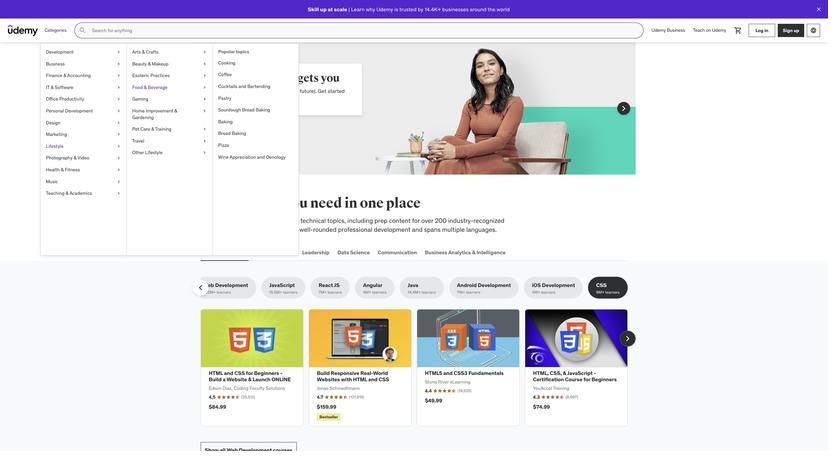 Task type: vqa. For each thing, say whether or not it's contained in the screenshot.
future). at the left top
yes



Task type: locate. For each thing, give the bounding box(es) containing it.
1 horizontal spatial javascript
[[568, 370, 593, 376]]

bread down pastry 'link'
[[242, 107, 255, 113]]

0 vertical spatial it
[[46, 84, 50, 90]]

xsmall image inside development link
[[116, 49, 121, 55]]

you for skills
[[284, 195, 308, 212]]

xsmall image inside beauty & makeup 'link'
[[202, 61, 207, 67]]

you up started
[[321, 71, 340, 85]]

baking down pastry 'link'
[[256, 107, 270, 113]]

ios
[[532, 282, 541, 289]]

with down 'skills'
[[224, 95, 234, 102]]

1 horizontal spatial 4m+
[[532, 290, 541, 295]]

your down the learning
[[246, 88, 256, 94]]

css right real-
[[379, 376, 389, 383]]

oenology
[[266, 154, 286, 160]]

&
[[142, 49, 145, 55], [148, 61, 151, 67], [63, 73, 66, 78], [51, 84, 54, 90], [144, 84, 147, 90], [174, 108, 177, 114], [151, 126, 154, 132], [74, 155, 77, 161], [61, 167, 64, 173], [66, 190, 69, 196], [472, 249, 476, 256], [563, 370, 567, 376], [248, 376, 252, 383]]

well-
[[300, 225, 313, 233]]

0 vertical spatial next image
[[619, 103, 629, 114]]

html5
[[425, 370, 443, 376]]

it certifications button
[[254, 245, 296, 260]]

xsmall image inside it & software link
[[116, 84, 121, 91]]

xsmall image inside the health & fitness link
[[116, 167, 121, 173]]

1 vertical spatial it
[[255, 249, 260, 256]]

finance & accounting link
[[41, 70, 127, 82]]

0 horizontal spatial in
[[345, 195, 358, 212]]

1 horizontal spatial it
[[255, 249, 260, 256]]

bartending
[[248, 83, 271, 89]]

bread up pizza
[[218, 130, 231, 136]]

0 horizontal spatial build
[[209, 376, 222, 383]]

your right (and
[[288, 88, 299, 94]]

5 learners from the left
[[422, 290, 436, 295]]

xsmall image inside the arts & crafts link
[[202, 49, 207, 55]]

4 learners from the left
[[372, 290, 387, 295]]

and inside wine appreciation and oenology link
[[257, 154, 265, 160]]

you
[[321, 71, 340, 85], [284, 195, 308, 212]]

web
[[202, 249, 213, 256], [203, 282, 214, 289]]

0 horizontal spatial your
[[246, 88, 256, 94]]

previous image
[[199, 103, 210, 114], [195, 283, 206, 293]]

wine appreciation and oenology link
[[213, 151, 299, 163]]

xsmall image inside travel link
[[202, 138, 207, 144]]

0 vertical spatial with
[[224, 95, 234, 102]]

teaching
[[46, 190, 65, 196]]

xsmall image for food & beverage
[[202, 84, 207, 91]]

1 vertical spatial previous image
[[195, 283, 206, 293]]

pet care & training link
[[127, 123, 213, 135]]

xsmall image left pastry
[[202, 96, 207, 103]]

pet
[[132, 126, 139, 132]]

leadership button
[[301, 245, 331, 260]]

xsmall image left travel
[[116, 143, 121, 150]]

0 horizontal spatial you
[[284, 195, 308, 212]]

& right 'arts'
[[142, 49, 145, 55]]

java
[[408, 282, 419, 289]]

learning that gets you skills for your present (and your future). get started with us.
[[224, 71, 345, 102]]

0 horizontal spatial bread
[[218, 130, 231, 136]]

xsmall image inside design link
[[116, 120, 121, 126]]

up right sign
[[794, 27, 800, 33]]

1 horizontal spatial business
[[425, 249, 448, 256]]

web for web development
[[202, 249, 213, 256]]

1 vertical spatial skills
[[278, 217, 292, 225]]

you up to
[[284, 195, 308, 212]]

html left world
[[353, 376, 367, 383]]

for right a
[[246, 370, 253, 376]]

learners inside the ios development 4m+ learners
[[541, 290, 556, 295]]

web development
[[202, 249, 247, 256]]

xsmall image for photography & video
[[116, 155, 121, 161]]

carousel element
[[193, 42, 636, 175], [201, 309, 636, 426]]

1 horizontal spatial bread
[[242, 107, 255, 113]]

business up finance
[[46, 61, 65, 67]]

food & beverage element
[[213, 44, 299, 255]]

4m+ inside the ios development 4m+ learners
[[532, 290, 541, 295]]

travel link
[[127, 135, 213, 147]]

it left certifications
[[255, 249, 260, 256]]

with inside build responsive real-world websites with html and css
[[341, 376, 352, 383]]

xsmall image inside "business" link
[[116, 61, 121, 67]]

0 vertical spatial the
[[488, 6, 496, 13]]

and inside covering critical workplace skills to technical topics, including prep content for over 200 industry-recognized certifications, our catalog supports well-rounded professional development and spans multiple languages.
[[412, 225, 423, 233]]

science
[[350, 249, 370, 256]]

marketing
[[46, 131, 67, 137]]

- right course
[[594, 370, 596, 376]]

for right course
[[584, 376, 591, 383]]

javascript right css,
[[568, 370, 593, 376]]

0 horizontal spatial 4m+
[[363, 290, 371, 295]]

beginners inside html and css for beginners - build a website & launch online
[[254, 370, 279, 376]]

xsmall image for beauty & makeup
[[202, 61, 207, 67]]

cocktails and bartending
[[218, 83, 271, 89]]

xsmall image
[[116, 49, 121, 55], [202, 49, 207, 55], [116, 61, 121, 67], [202, 61, 207, 67], [202, 84, 207, 91], [116, 96, 121, 103], [116, 108, 121, 114], [116, 120, 121, 126], [116, 131, 121, 138], [202, 138, 207, 144], [116, 155, 121, 161], [116, 167, 121, 173], [116, 178, 121, 185], [116, 190, 121, 197]]

development inside web development button
[[214, 249, 247, 256]]

0 horizontal spatial beginners
[[254, 370, 279, 376]]

need
[[310, 195, 342, 212]]

certifications
[[261, 249, 294, 256]]

xsmall image for marketing
[[116, 131, 121, 138]]

2 - from the left
[[594, 370, 596, 376]]

xsmall image for travel
[[202, 138, 207, 144]]

Search for anything text field
[[91, 25, 636, 36]]

home improvement & gardening
[[132, 108, 177, 120]]

& up office
[[51, 84, 54, 90]]

& inside the home improvement & gardening
[[174, 108, 177, 114]]

care
[[140, 126, 150, 132]]

it up office
[[46, 84, 50, 90]]

communication
[[378, 249, 417, 256]]

baking down sourdough at the top of the page
[[218, 119, 233, 125]]

office productivity
[[46, 96, 84, 102]]

& right beauty
[[148, 61, 151, 67]]

css inside html and css for beginners - build a website & launch online
[[235, 370, 245, 376]]

web up 12.2m+
[[203, 282, 214, 289]]

development up 12.2m+
[[215, 282, 248, 289]]

previous image inside the topic filters element
[[195, 283, 206, 293]]

- inside html and css for beginners - build a website & launch online
[[280, 370, 283, 376]]

1 horizontal spatial you
[[321, 71, 340, 85]]

& down gaming link
[[174, 108, 177, 114]]

development for personal development
[[65, 108, 93, 114]]

2 vertical spatial business
[[425, 249, 448, 256]]

that
[[274, 71, 295, 85]]

xsmall image left coffee
[[202, 73, 207, 79]]

css
[[597, 282, 607, 289], [235, 370, 245, 376], [379, 376, 389, 383]]

it certifications
[[255, 249, 294, 256]]

html5 and css3 fundamentals
[[425, 370, 504, 376]]

for inside covering critical workplace skills to technical topics, including prep content for over 200 industry-recognized certifications, our catalog supports well-rounded professional development and spans multiple languages.
[[412, 217, 420, 225]]

development
[[46, 49, 74, 55], [65, 108, 93, 114], [214, 249, 247, 256], [215, 282, 248, 289], [478, 282, 511, 289], [542, 282, 575, 289]]

1 horizontal spatial beginners
[[592, 376, 617, 383]]

xsmall image for health & fitness
[[116, 167, 121, 173]]

& right analytics
[[472, 249, 476, 256]]

7m+ inside react js 7m+ learners
[[319, 290, 327, 295]]

xsmall image left sourdough at the top of the page
[[202, 108, 207, 114]]

xsmall image inside "home improvement & gardening" link
[[202, 108, 207, 114]]

development inside the ios development 4m+ learners
[[542, 282, 575, 289]]

business link
[[41, 58, 127, 70]]

xsmall image
[[116, 73, 121, 79], [202, 73, 207, 79], [116, 84, 121, 91], [202, 96, 207, 103], [202, 108, 207, 114], [202, 126, 207, 133], [116, 143, 121, 150], [202, 150, 207, 156]]

development down certifications,
[[214, 249, 247, 256]]

up for sign
[[794, 27, 800, 33]]

development for ios development 4m+ learners
[[542, 282, 575, 289]]

web inside web development button
[[202, 249, 213, 256]]

0 vertical spatial carousel element
[[193, 42, 636, 175]]

0 vertical spatial up
[[320, 6, 327, 13]]

intelligence
[[477, 249, 506, 256]]

business left teach
[[667, 27, 686, 33]]

submit search image
[[79, 26, 87, 34]]

xsmall image inside pet care & training link
[[202, 126, 207, 133]]

xsmall image left bread baking
[[202, 126, 207, 133]]

0 vertical spatial in
[[765, 27, 769, 33]]

1 vertical spatial carousel element
[[201, 309, 636, 426]]

2 horizontal spatial business
[[667, 27, 686, 33]]

7 learners from the left
[[541, 290, 556, 295]]

udemy business
[[652, 27, 686, 33]]

development right android
[[478, 282, 511, 289]]

xsmall image left food at left top
[[116, 84, 121, 91]]

and inside cocktails and bartending link
[[239, 83, 246, 89]]

1 horizontal spatial 7m+
[[457, 290, 465, 295]]

css inside build responsive real-world websites with html and css
[[379, 376, 389, 383]]

design
[[46, 120, 60, 126]]

accounting
[[67, 73, 91, 78]]

teaching & academics link
[[41, 188, 127, 199]]

over
[[422, 217, 434, 225]]

finance
[[46, 73, 62, 78]]

1 7m+ from the left
[[319, 290, 327, 295]]

xsmall image inside teaching & academics link
[[116, 190, 121, 197]]

web inside web development 12.2m+ learners
[[203, 282, 214, 289]]

up left at
[[320, 6, 327, 13]]

industry-
[[448, 217, 474, 225]]

business
[[667, 27, 686, 33], [46, 61, 65, 67], [425, 249, 448, 256]]

food & beverage
[[132, 84, 168, 90]]

build left responsive on the bottom of page
[[317, 370, 330, 376]]

xsmall image for home improvement & gardening
[[202, 108, 207, 114]]

1 4m+ from the left
[[363, 290, 371, 295]]

7m+ inside "android development 7m+ learners"
[[457, 290, 465, 295]]

xsmall image inside the food & beverage link
[[202, 84, 207, 91]]

xsmall image for esoteric practices
[[202, 73, 207, 79]]

development down office productivity link
[[65, 108, 93, 114]]

1 - from the left
[[280, 370, 283, 376]]

the left world
[[488, 6, 496, 13]]

development inside "android development 7m+ learners"
[[478, 282, 511, 289]]

personal development link
[[41, 105, 127, 117]]

shopping cart with 0 items image
[[735, 26, 743, 34]]

1 horizontal spatial with
[[341, 376, 352, 383]]

business down 'spans'
[[425, 249, 448, 256]]

6 learners from the left
[[466, 290, 481, 295]]

arts
[[132, 49, 141, 55]]

xsmall image inside gaming link
[[202, 96, 207, 103]]

up for skill
[[320, 6, 327, 13]]

xsmall image inside personal development link
[[116, 108, 121, 114]]

javascript inside html, css, & javascript - certification course for beginners
[[568, 370, 593, 376]]

xsmall image for personal development
[[116, 108, 121, 114]]

learners
[[217, 290, 231, 295], [283, 290, 298, 295], [328, 290, 342, 295], [372, 290, 387, 295], [422, 290, 436, 295], [466, 290, 481, 295], [541, 290, 556, 295], [606, 290, 620, 295]]

home improvement & gardening link
[[127, 105, 213, 123]]

0 horizontal spatial javascript
[[269, 282, 295, 289]]

it inside button
[[255, 249, 260, 256]]

0 horizontal spatial the
[[223, 195, 244, 212]]

1 horizontal spatial up
[[794, 27, 800, 33]]

javascript
[[269, 282, 295, 289], [568, 370, 593, 376]]

skills up workplace
[[246, 195, 282, 212]]

0 vertical spatial javascript
[[269, 282, 295, 289]]

xsmall image inside esoteric practices link
[[202, 73, 207, 79]]

in up 'including'
[[345, 195, 358, 212]]

& right health
[[61, 167, 64, 173]]

html
[[209, 370, 223, 376], [353, 376, 367, 383]]

xsmall image for development
[[116, 49, 121, 55]]

learners inside angular 4m+ learners
[[372, 290, 387, 295]]

the
[[488, 6, 496, 13], [223, 195, 244, 212]]

beginners right course
[[592, 376, 617, 383]]

css,
[[550, 370, 562, 376]]

xsmall image inside office productivity link
[[116, 96, 121, 103]]

0 horizontal spatial udemy
[[377, 6, 393, 13]]

cocktails and bartending link
[[213, 81, 299, 92]]

development right ios
[[542, 282, 575, 289]]

1 horizontal spatial html
[[353, 376, 367, 383]]

lifestyle down marketing
[[46, 143, 63, 149]]

xsmall image for business
[[116, 61, 121, 67]]

& inside html, css, & javascript - certification course for beginners
[[563, 370, 567, 376]]

& inside html and css for beginners - build a website & launch online
[[248, 376, 252, 383]]

1 learners from the left
[[217, 290, 231, 295]]

finance & accounting
[[46, 73, 91, 78]]

2 horizontal spatial css
[[597, 282, 607, 289]]

& inside 'link'
[[148, 61, 151, 67]]

xsmall image for music
[[116, 178, 121, 185]]

for up us.
[[238, 88, 245, 94]]

cocktails
[[218, 83, 238, 89]]

& right finance
[[63, 73, 66, 78]]

xsmall image inside finance & accounting link
[[116, 73, 121, 79]]

beginners right "website"
[[254, 370, 279, 376]]

xsmall image left wine
[[202, 150, 207, 156]]

covering critical workplace skills to technical topics, including prep content for over 200 industry-recognized certifications, our catalog supports well-rounded professional development and spans multiple languages.
[[201, 217, 505, 233]]

languages.
[[467, 225, 497, 233]]

learners inside css 9m+ learners
[[606, 290, 620, 295]]

data
[[338, 249, 349, 256]]

xsmall image inside other lifestyle link
[[202, 150, 207, 156]]

development down categories dropdown button
[[46, 49, 74, 55]]

1 vertical spatial up
[[794, 27, 800, 33]]

lifestyle right other
[[145, 150, 163, 156]]

2 learners from the left
[[283, 290, 298, 295]]

fundamentals
[[469, 370, 504, 376]]

0 vertical spatial web
[[202, 249, 213, 256]]

1 horizontal spatial lifestyle
[[145, 150, 163, 156]]

to
[[293, 217, 299, 225]]

next image
[[619, 103, 629, 114], [623, 333, 633, 344]]

css up 9m+ at the right bottom of page
[[597, 282, 607, 289]]

build left a
[[209, 376, 222, 383]]

2 7m+ from the left
[[457, 290, 465, 295]]

& right css,
[[563, 370, 567, 376]]

html inside build responsive real-world websites with html and css
[[353, 376, 367, 383]]

0 horizontal spatial business
[[46, 61, 65, 67]]

4m+ down ios
[[532, 290, 541, 295]]

xsmall image left esoteric
[[116, 73, 121, 79]]

learners inside javascript 15.5m+ learners
[[283, 290, 298, 295]]

1 vertical spatial web
[[203, 282, 214, 289]]

1 vertical spatial lifestyle
[[145, 150, 163, 156]]

development inside web development 12.2m+ learners
[[215, 282, 248, 289]]

xsmall image inside "music" link
[[116, 178, 121, 185]]

1 vertical spatial business
[[46, 61, 65, 67]]

3 learners from the left
[[328, 290, 342, 295]]

beauty
[[132, 61, 147, 67]]

the up critical
[[223, 195, 244, 212]]

xsmall image inside marketing link
[[116, 131, 121, 138]]

2 vertical spatial baking
[[232, 130, 246, 136]]

7m+ down react at the bottom of the page
[[319, 290, 327, 295]]

javascript up the 15.5m+
[[269, 282, 295, 289]]

0 horizontal spatial html
[[209, 370, 223, 376]]

scale
[[334, 6, 347, 13]]

business for business
[[46, 61, 65, 67]]

1 horizontal spatial build
[[317, 370, 330, 376]]

fitness
[[65, 167, 80, 173]]

1 vertical spatial in
[[345, 195, 358, 212]]

1 horizontal spatial css
[[379, 376, 389, 383]]

0 horizontal spatial with
[[224, 95, 234, 102]]

you inside learning that gets you skills for your present (and your future). get started with us.
[[321, 71, 340, 85]]

0 vertical spatial you
[[321, 71, 340, 85]]

0 horizontal spatial 7m+
[[319, 290, 327, 295]]

development inside personal development link
[[65, 108, 93, 114]]

css right a
[[235, 370, 245, 376]]

with right websites
[[341, 376, 352, 383]]

xsmall image for finance & accounting
[[116, 73, 121, 79]]

business inside 'button'
[[425, 249, 448, 256]]

bread
[[242, 107, 255, 113], [218, 130, 231, 136]]

- right launch
[[280, 370, 283, 376]]

for left over
[[412, 217, 420, 225]]

teach on udemy
[[694, 27, 727, 33]]

0 vertical spatial business
[[667, 27, 686, 33]]

web down certifications,
[[202, 249, 213, 256]]

on
[[706, 27, 711, 33]]

0 horizontal spatial it
[[46, 84, 50, 90]]

by
[[418, 6, 424, 13]]

0 vertical spatial previous image
[[199, 103, 210, 114]]

course
[[565, 376, 583, 383]]

place
[[386, 195, 421, 212]]

9m+
[[597, 290, 605, 295]]

popular topics
[[218, 49, 249, 55]]

0 horizontal spatial up
[[320, 6, 327, 13]]

7m+ down android
[[457, 290, 465, 295]]

analytics
[[449, 249, 471, 256]]

1 your from the left
[[246, 88, 256, 94]]

with inside learning that gets you skills for your present (and your future). get started with us.
[[224, 95, 234, 102]]

xsmall image inside lifestyle link
[[116, 143, 121, 150]]

1 horizontal spatial in
[[765, 27, 769, 33]]

1 vertical spatial the
[[223, 195, 244, 212]]

xsmall image inside photography & video link
[[116, 155, 121, 161]]

|
[[349, 6, 350, 13]]

xsmall image for arts & crafts
[[202, 49, 207, 55]]

1 vertical spatial bread
[[218, 130, 231, 136]]

0 vertical spatial lifestyle
[[46, 143, 63, 149]]

appreciation
[[230, 154, 256, 160]]

2 horizontal spatial udemy
[[713, 27, 727, 33]]

8 learners from the left
[[606, 290, 620, 295]]

1 horizontal spatial -
[[594, 370, 596, 376]]

& left video
[[74, 155, 77, 161]]

baking down baking link
[[232, 130, 246, 136]]

& left launch
[[248, 376, 252, 383]]

4m+ down angular
[[363, 290, 371, 295]]

1 horizontal spatial your
[[288, 88, 299, 94]]

0 horizontal spatial -
[[280, 370, 283, 376]]

for inside html and css for beginners - build a website & launch online
[[246, 370, 253, 376]]

2 4m+ from the left
[[532, 290, 541, 295]]

build
[[317, 370, 330, 376], [209, 376, 222, 383]]

esoteric
[[132, 73, 149, 78]]

1 horizontal spatial the
[[488, 6, 496, 13]]

xsmall image for office productivity
[[116, 96, 121, 103]]

businesses
[[443, 6, 469, 13]]

1 vertical spatial with
[[341, 376, 352, 383]]

html left "website"
[[209, 370, 223, 376]]

1 vertical spatial javascript
[[568, 370, 593, 376]]

0 horizontal spatial css
[[235, 370, 245, 376]]

in right log
[[765, 27, 769, 33]]

skills up supports
[[278, 217, 292, 225]]

1 vertical spatial you
[[284, 195, 308, 212]]



Task type: describe. For each thing, give the bounding box(es) containing it.
development link
[[41, 46, 127, 58]]

sign up
[[783, 27, 800, 33]]

- inside html, css, & javascript - certification course for beginners
[[594, 370, 596, 376]]

started
[[328, 88, 345, 94]]

future).
[[300, 88, 317, 94]]

music link
[[41, 176, 127, 188]]

is
[[395, 6, 399, 13]]

1 horizontal spatial udemy
[[652, 27, 666, 33]]

food & beverage link
[[127, 82, 213, 93]]

covering
[[201, 217, 226, 225]]

web for web development 12.2m+ learners
[[203, 282, 214, 289]]

photography & video link
[[41, 152, 127, 164]]

gaming link
[[127, 93, 213, 105]]

all the skills you need in one place
[[201, 195, 421, 212]]

(and
[[277, 88, 287, 94]]

learners inside the java 14.4m+ learners
[[422, 290, 436, 295]]

pet care & training
[[132, 126, 172, 132]]

html inside html and css for beginners - build a website & launch online
[[209, 370, 223, 376]]

other lifestyle link
[[127, 147, 213, 159]]

present
[[258, 88, 276, 94]]

popular
[[218, 49, 235, 55]]

get
[[318, 88, 327, 94]]

css3
[[454, 370, 468, 376]]

xsmall image for other lifestyle
[[202, 150, 207, 156]]

coffee link
[[213, 69, 299, 81]]

0 vertical spatial skills
[[246, 195, 282, 212]]

us.
[[236, 95, 243, 102]]

online
[[272, 376, 291, 383]]

workplace
[[248, 217, 277, 225]]

home
[[132, 108, 145, 114]]

multiple
[[442, 225, 465, 233]]

coffee
[[218, 72, 232, 78]]

build inside html and css for beginners - build a website & launch online
[[209, 376, 222, 383]]

4m+ inside angular 4m+ learners
[[363, 290, 371, 295]]

carousel element containing learning that gets you
[[193, 42, 636, 175]]

gardening
[[132, 114, 154, 120]]

real-
[[361, 370, 373, 376]]

7m+ for react js
[[319, 290, 327, 295]]

& right care
[[151, 126, 154, 132]]

& right teaching
[[66, 190, 69, 196]]

including
[[348, 217, 373, 225]]

for inside html, css, & javascript - certification course for beginners
[[584, 376, 591, 383]]

2 your from the left
[[288, 88, 299, 94]]

sign up link
[[778, 24, 805, 37]]

communication button
[[377, 245, 419, 260]]

why
[[366, 6, 375, 13]]

css inside css 9m+ learners
[[597, 282, 607, 289]]

teach
[[694, 27, 705, 33]]

responsive
[[331, 370, 360, 376]]

gets
[[297, 71, 319, 85]]

xsmall image for gaming
[[202, 96, 207, 103]]

websites
[[317, 376, 340, 383]]

0 horizontal spatial lifestyle
[[46, 143, 63, 149]]

xsmall image for teaching & academics
[[116, 190, 121, 197]]

choose a language image
[[811, 27, 817, 34]]

xsmall image for design
[[116, 120, 121, 126]]

esoteric practices link
[[127, 70, 213, 82]]

learning
[[224, 71, 272, 85]]

xsmall image for it & software
[[116, 84, 121, 91]]

bread baking
[[218, 130, 246, 136]]

development for android development 7m+ learners
[[478, 282, 511, 289]]

topic filters element
[[193, 277, 628, 299]]

it for it & software
[[46, 84, 50, 90]]

travel
[[132, 138, 144, 144]]

js
[[334, 282, 340, 289]]

teaching & academics
[[46, 190, 92, 196]]

12.2m+
[[203, 290, 216, 295]]

build inside build responsive real-world websites with html and css
[[317, 370, 330, 376]]

log in
[[756, 27, 769, 33]]

log in link
[[749, 24, 776, 37]]

html5 and css3 fundamentals link
[[425, 370, 504, 376]]

angular 4m+ learners
[[363, 282, 387, 295]]

xsmall image for pet care & training
[[202, 126, 207, 133]]

1 vertical spatial baking
[[218, 119, 233, 125]]

around
[[470, 6, 487, 13]]

arts & crafts
[[132, 49, 159, 55]]

learners inside web development 12.2m+ learners
[[217, 290, 231, 295]]

software
[[55, 84, 73, 90]]

office
[[46, 96, 58, 102]]

you for gets
[[321, 71, 340, 85]]

learners inside "android development 7m+ learners"
[[466, 290, 481, 295]]

other
[[132, 150, 144, 156]]

xsmall image for lifestyle
[[116, 143, 121, 150]]

leadership
[[302, 249, 330, 256]]

html and css for beginners - build a website & launch online link
[[209, 370, 291, 383]]

arts & crafts link
[[127, 46, 213, 58]]

web development button
[[201, 245, 249, 260]]

beginners inside html, css, & javascript - certification course for beginners
[[592, 376, 617, 383]]

html, css, & javascript - certification course for beginners
[[533, 370, 617, 383]]

development inside development link
[[46, 49, 74, 55]]

& inside 'button'
[[472, 249, 476, 256]]

productivity
[[59, 96, 84, 102]]

improvement
[[146, 108, 173, 114]]

css 9m+ learners
[[597, 282, 620, 295]]

7m+ for android development
[[457, 290, 465, 295]]

javascript inside javascript 15.5m+ learners
[[269, 282, 295, 289]]

learn
[[351, 6, 365, 13]]

for inside learning that gets you skills for your present (and your future). get started with us.
[[238, 88, 245, 94]]

beauty & makeup
[[132, 61, 169, 67]]

udemy image
[[8, 25, 38, 36]]

0 vertical spatial baking
[[256, 107, 270, 113]]

sourdough bread baking link
[[213, 104, 299, 116]]

development for web development
[[214, 249, 247, 256]]

14.4k+
[[425, 6, 441, 13]]

our
[[240, 225, 249, 233]]

certification
[[533, 376, 564, 383]]

business for business analytics & intelligence
[[425, 249, 448, 256]]

recognized
[[474, 217, 505, 225]]

1 vertical spatial next image
[[623, 333, 633, 344]]

gaming
[[132, 96, 148, 102]]

carousel element containing html and css for beginners - build a website & launch online
[[201, 309, 636, 426]]

video
[[78, 155, 89, 161]]

development
[[374, 225, 411, 233]]

udemy business link
[[648, 22, 690, 38]]

sourdough bread baking
[[218, 107, 270, 113]]

data science button
[[336, 245, 371, 260]]

academics
[[70, 190, 92, 196]]

0 vertical spatial bread
[[242, 107, 255, 113]]

skills inside covering critical workplace skills to technical topics, including prep content for over 200 industry-recognized certifications, our catalog supports well-rounded professional development and spans multiple languages.
[[278, 217, 292, 225]]

certifications,
[[201, 225, 239, 233]]

sourdough
[[218, 107, 241, 113]]

development for web development 12.2m+ learners
[[215, 282, 248, 289]]

lifestyle link
[[41, 141, 127, 152]]

practices
[[150, 73, 170, 78]]

photography
[[46, 155, 73, 161]]

and inside html and css for beginners - build a website & launch online
[[224, 370, 233, 376]]

and inside build responsive real-world websites with html and css
[[368, 376, 378, 383]]

design link
[[41, 117, 127, 129]]

java 14.4m+ learners
[[408, 282, 436, 295]]

categories button
[[41, 22, 71, 38]]

& right food at left top
[[144, 84, 147, 90]]

learners inside react js 7m+ learners
[[328, 290, 342, 295]]

close image
[[816, 6, 823, 13]]

it for it certifications
[[255, 249, 260, 256]]

skill
[[308, 6, 319, 13]]

supports
[[273, 225, 298, 233]]

angular
[[363, 282, 383, 289]]

world
[[497, 6, 510, 13]]



